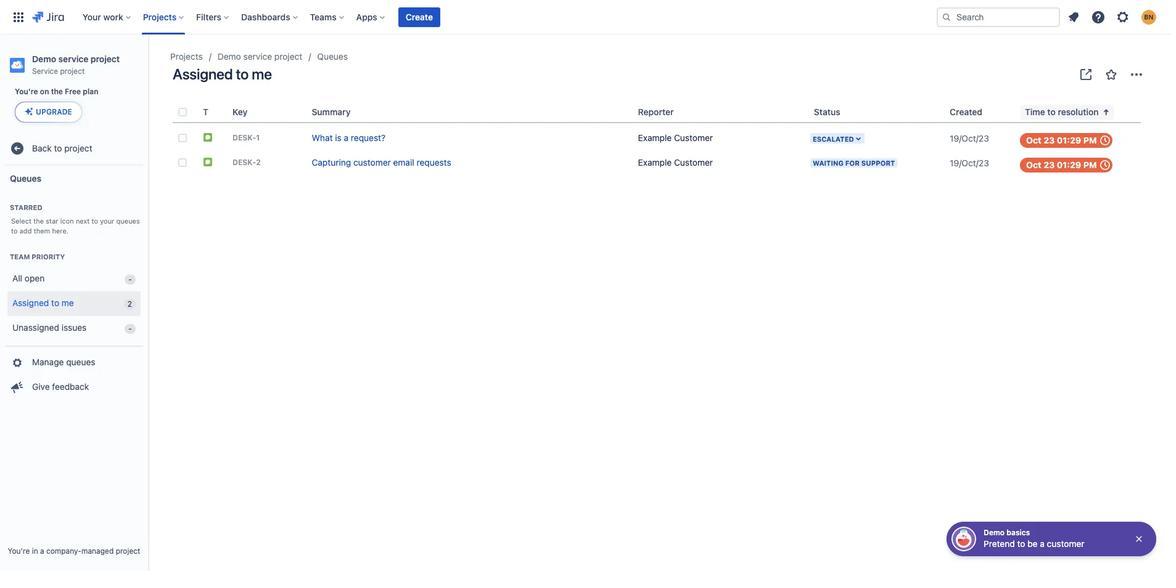 Task type: locate. For each thing, give the bounding box(es) containing it.
apps button
[[353, 7, 390, 27]]

19/oct/23 for capturing customer email requests
[[950, 158, 989, 168]]

2 horizontal spatial a
[[1040, 539, 1045, 550]]

demo down filters popup button
[[218, 51, 241, 62]]

team priority
[[10, 253, 65, 261]]

customer
[[674, 133, 713, 143], [674, 157, 713, 168]]

0 horizontal spatial assigned
[[12, 298, 49, 309]]

example customer for what is a request?
[[638, 133, 713, 143]]

0 horizontal spatial service
[[58, 54, 88, 64]]

to right back
[[54, 143, 62, 153]]

oct
[[1027, 135, 1042, 146], [1027, 160, 1042, 170]]

upgrade
[[36, 107, 72, 117]]

banner containing your work
[[0, 0, 1172, 35]]

projects right work
[[143, 11, 177, 22]]

0 vertical spatial oct
[[1027, 135, 1042, 146]]

to left be
[[1018, 539, 1026, 550]]

service inside the demo service project link
[[243, 51, 272, 62]]

service down dashboards at the left top of page
[[243, 51, 272, 62]]

customer inside demo basics pretend to be a customer
[[1047, 539, 1085, 550]]

desk - 1
[[233, 133, 260, 143]]

1 vertical spatial you're
[[8, 547, 30, 556]]

example for capturing customer email requests
[[638, 157, 672, 168]]

1 vertical spatial pm
[[1084, 160, 1097, 170]]

2 desk from the top
[[233, 158, 253, 167]]

2 customer from the top
[[674, 157, 713, 168]]

demo service project link
[[218, 49, 303, 64]]

you're left on
[[15, 87, 38, 96]]

desk down desk - 1
[[233, 158, 253, 167]]

project right back
[[64, 143, 92, 153]]

0 horizontal spatial 2
[[128, 300, 132, 309]]

0 vertical spatial pm
[[1084, 135, 1097, 146]]

requests
[[417, 157, 451, 168]]

you're left in
[[8, 547, 30, 556]]

1 vertical spatial the
[[33, 217, 44, 225]]

2 19/oct/23 from the top
[[950, 158, 989, 168]]

to
[[236, 65, 249, 83], [1048, 107, 1056, 117], [54, 143, 62, 153], [92, 217, 98, 225], [11, 227, 18, 235], [51, 298, 59, 309], [1018, 539, 1026, 550]]

01:29 for request?
[[1057, 135, 1082, 146]]

queues down teams popup button
[[317, 51, 348, 62]]

1 example from the top
[[638, 133, 672, 143]]

oct 23 01:29 pm down time to resolution button
[[1027, 160, 1097, 170]]

1 oct 23 01:29 pm from the top
[[1027, 135, 1097, 146]]

1 desk from the top
[[233, 133, 253, 143]]

what is a request?
[[312, 133, 386, 143]]

oct 23 01:29 pm for requests
[[1027, 160, 1097, 170]]

1 vertical spatial customer
[[674, 157, 713, 168]]

1 horizontal spatial customer
[[1047, 539, 1085, 550]]

desk for capturing
[[233, 158, 253, 167]]

jira image
[[32, 10, 64, 24], [32, 10, 64, 24]]

banner
[[0, 0, 1172, 35]]

assigned down all open
[[12, 298, 49, 309]]

1 vertical spatial queues
[[10, 173, 41, 184]]

2 example from the top
[[638, 157, 672, 168]]

the for on
[[51, 87, 63, 96]]

help image
[[1091, 10, 1106, 24]]

manage queues
[[32, 357, 95, 368]]

2 pm from the top
[[1084, 160, 1097, 170]]

1 customer from the top
[[674, 133, 713, 143]]

0 vertical spatial 23
[[1044, 135, 1055, 146]]

1 vertical spatial me
[[62, 298, 74, 309]]

19/oct/23
[[950, 133, 989, 144], [950, 158, 989, 168]]

1 vertical spatial assigned
[[12, 298, 49, 309]]

customer right be
[[1047, 539, 1085, 550]]

desk
[[233, 133, 253, 143], [233, 158, 253, 167]]

1 vertical spatial queues
[[66, 357, 95, 368]]

pm
[[1084, 135, 1097, 146], [1084, 160, 1097, 170]]

demo up pretend
[[984, 529, 1005, 538]]

1 19/oct/23 from the top
[[950, 133, 989, 144]]

2 horizontal spatial demo
[[984, 529, 1005, 538]]

example customer
[[638, 133, 713, 143], [638, 157, 713, 168]]

service inside demo service project service project
[[58, 54, 88, 64]]

a right in
[[40, 547, 44, 556]]

filters
[[196, 11, 222, 22]]

0 vertical spatial 01:29
[[1057, 135, 1082, 146]]

1 vertical spatial 01:29
[[1057, 160, 1082, 170]]

queues
[[116, 217, 140, 225], [66, 357, 95, 368]]

1 01:29 from the top
[[1057, 135, 1082, 146]]

team
[[10, 253, 30, 261]]

19/oct/23 down created button
[[950, 158, 989, 168]]

1 vertical spatial 2
[[128, 300, 132, 309]]

customer down the request? on the left top of page
[[353, 157, 391, 168]]

project for demo service project service project
[[91, 54, 120, 64]]

queues inside starred select the star icon next to your queues to add them here.
[[116, 217, 140, 225]]

customer for capturing customer email requests
[[674, 157, 713, 168]]

the right on
[[51, 87, 63, 96]]

time to resolution button
[[1021, 105, 1114, 120]]

issues
[[62, 323, 87, 333]]

the up them
[[33, 217, 44, 225]]

me inside 'team priority' group
[[62, 298, 74, 309]]

demo service project
[[218, 51, 303, 62]]

to up unassigned issues
[[51, 298, 59, 309]]

demo inside demo basics pretend to be a customer
[[984, 529, 1005, 538]]

0 horizontal spatial me
[[62, 298, 74, 309]]

0 vertical spatial me
[[252, 65, 272, 83]]

a request that follows itsm workflows. image
[[203, 157, 213, 167]]

demo up service
[[32, 54, 56, 64]]

0 vertical spatial queues
[[116, 217, 140, 225]]

1 vertical spatial desk
[[233, 158, 253, 167]]

upgrade button
[[15, 102, 81, 122]]

1 pm from the top
[[1084, 135, 1097, 146]]

0 vertical spatial the
[[51, 87, 63, 96]]

-
[[253, 133, 256, 143], [253, 158, 256, 167], [129, 275, 132, 284], [129, 324, 132, 333]]

demo for demo service project service project
[[32, 54, 56, 64]]

summary
[[312, 107, 351, 117]]

19/oct/23 down created
[[950, 133, 989, 144]]

to inside demo basics pretend to be a customer
[[1018, 539, 1026, 550]]

capturing customer email requests link
[[312, 157, 451, 168]]

queues right your
[[116, 217, 140, 225]]

back to project
[[32, 143, 92, 153]]

0 vertical spatial you're
[[15, 87, 38, 96]]

give
[[32, 382, 50, 392]]

projects inside popup button
[[143, 11, 177, 22]]

project
[[274, 51, 303, 62], [91, 54, 120, 64], [60, 67, 85, 76], [64, 143, 92, 153], [116, 547, 140, 556]]

to right time
[[1048, 107, 1056, 117]]

the for select
[[33, 217, 44, 225]]

1 vertical spatial projects
[[170, 51, 203, 62]]

basics
[[1007, 529, 1030, 538]]

service
[[243, 51, 272, 62], [58, 54, 88, 64]]

1 vertical spatial 19/oct/23
[[950, 158, 989, 168]]

1 horizontal spatial the
[[51, 87, 63, 96]]

assigned to me inside 'team priority' group
[[12, 298, 74, 309]]

manage
[[32, 357, 64, 368]]

0 vertical spatial oct 23 01:29 pm
[[1027, 135, 1097, 146]]

starred group
[[5, 191, 143, 240]]

team priority group
[[5, 240, 143, 346]]

projects right sidebar navigation icon in the top left of the page
[[170, 51, 203, 62]]

1 horizontal spatial queues
[[116, 217, 140, 225]]

service up free
[[58, 54, 88, 64]]

t button
[[198, 105, 208, 120]]

desk - 2
[[233, 158, 261, 167]]

1 example customer from the top
[[638, 133, 713, 143]]

0 vertical spatial customer
[[674, 133, 713, 143]]

assigned
[[173, 65, 233, 83], [12, 298, 49, 309]]

give feedback button
[[5, 375, 143, 400]]

project up plan
[[91, 54, 120, 64]]

group containing manage queues
[[5, 346, 143, 404]]

1 vertical spatial 23
[[1044, 160, 1055, 170]]

demo for demo service project
[[218, 51, 241, 62]]

assigned to me down projects link
[[173, 65, 272, 83]]

a right be
[[1040, 539, 1045, 550]]

the inside starred select the star icon next to your queues to add them here.
[[33, 217, 44, 225]]

time to resolution
[[1025, 107, 1099, 117]]

2 01:29 from the top
[[1057, 160, 1082, 170]]

sidebar navigation image
[[134, 49, 162, 74]]

created button
[[945, 105, 983, 120]]

open
[[25, 273, 45, 284]]

1 horizontal spatial service
[[243, 51, 272, 62]]

on
[[40, 87, 49, 96]]

customer for what is a request?
[[674, 133, 713, 143]]

desk left 1 in the top left of the page
[[233, 133, 253, 143]]

0 vertical spatial example customer
[[638, 133, 713, 143]]

project down dashboards popup button
[[274, 51, 303, 62]]

ascending icon image
[[1099, 105, 1114, 120]]

1 horizontal spatial assigned
[[173, 65, 233, 83]]

2
[[256, 158, 261, 167], [128, 300, 132, 309]]

0 vertical spatial projects
[[143, 11, 177, 22]]

1 23 from the top
[[1044, 135, 1055, 146]]

free
[[65, 87, 81, 96]]

feedback
[[52, 382, 89, 392]]

1 horizontal spatial demo
[[218, 51, 241, 62]]

add
[[20, 227, 32, 235]]

0 vertical spatial 19/oct/23
[[950, 133, 989, 144]]

group
[[5, 346, 143, 404]]

projects link
[[170, 49, 203, 64]]

2 oct 23 01:29 pm from the top
[[1027, 160, 1097, 170]]

me down the demo service project link
[[252, 65, 272, 83]]

demo inside demo service project service project
[[32, 54, 56, 64]]

1 horizontal spatial a
[[344, 133, 349, 143]]

me
[[252, 65, 272, 83], [62, 298, 74, 309]]

projects for projects link
[[170, 51, 203, 62]]

0 vertical spatial example
[[638, 133, 672, 143]]

company-
[[46, 547, 81, 556]]

queues
[[317, 51, 348, 62], [10, 173, 41, 184]]

me up issues
[[62, 298, 74, 309]]

oct 23 01:29 pm
[[1027, 135, 1097, 146], [1027, 160, 1097, 170]]

1 vertical spatial assigned to me
[[12, 298, 74, 309]]

a right is
[[344, 133, 349, 143]]

projects
[[143, 11, 177, 22], [170, 51, 203, 62]]

0 vertical spatial assigned
[[173, 65, 233, 83]]

a request that follows itsm workflows. image
[[203, 132, 213, 142]]

1 vertical spatial example
[[638, 157, 672, 168]]

1 vertical spatial customer
[[1047, 539, 1085, 550]]

your work
[[83, 11, 123, 22]]

assigned down projects link
[[173, 65, 233, 83]]

1 horizontal spatial assigned to me
[[173, 65, 272, 83]]

23
[[1044, 135, 1055, 146], [1044, 160, 1055, 170]]

2 23 from the top
[[1044, 160, 1055, 170]]

you're on the free plan
[[15, 87, 98, 96]]

1 vertical spatial example customer
[[638, 157, 713, 168]]

2 oct from the top
[[1027, 160, 1042, 170]]

is
[[335, 133, 342, 143]]

a for you're in a company-managed project
[[40, 547, 44, 556]]

1 vertical spatial oct 23 01:29 pm
[[1027, 160, 1097, 170]]

0 horizontal spatial a
[[40, 547, 44, 556]]

queues up give feedback "button"
[[66, 357, 95, 368]]

19/oct/23 for what is a request?
[[950, 133, 989, 144]]

oct 23 01:29 pm down "time to resolution"
[[1027, 135, 1097, 146]]

you're
[[15, 87, 38, 96], [8, 547, 30, 556]]

search image
[[942, 12, 952, 22]]

queues up starred
[[10, 173, 41, 184]]

example for what is a request?
[[638, 133, 672, 143]]

1 vertical spatial oct
[[1027, 160, 1042, 170]]

2 example customer from the top
[[638, 157, 713, 168]]

0 vertical spatial desk
[[233, 133, 253, 143]]

1 oct from the top
[[1027, 135, 1042, 146]]

23 for capturing customer email requests
[[1044, 160, 1055, 170]]

0 horizontal spatial assigned to me
[[12, 298, 74, 309]]

here.
[[52, 227, 69, 235]]

1 horizontal spatial queues
[[317, 51, 348, 62]]

create
[[406, 11, 433, 22]]

0 horizontal spatial the
[[33, 217, 44, 225]]

1 horizontal spatial 2
[[256, 158, 261, 167]]

your
[[100, 217, 114, 225]]

assigned to me
[[173, 65, 272, 83], [12, 298, 74, 309]]

what
[[312, 133, 333, 143]]

next
[[76, 217, 90, 225]]

assigned to me up unassigned issues
[[12, 298, 74, 309]]

0 vertical spatial customer
[[353, 157, 391, 168]]

0 horizontal spatial demo
[[32, 54, 56, 64]]

demo
[[218, 51, 241, 62], [32, 54, 56, 64], [984, 529, 1005, 538]]

queues inside button
[[66, 357, 95, 368]]

0 horizontal spatial queues
[[66, 357, 95, 368]]



Task type: describe. For each thing, give the bounding box(es) containing it.
back
[[32, 143, 52, 153]]

notifications image
[[1067, 10, 1081, 24]]

work
[[103, 11, 123, 22]]

oct for request?
[[1027, 135, 1042, 146]]

apps
[[356, 11, 377, 22]]

capturing customer email requests
[[312, 157, 451, 168]]

pretend
[[984, 539, 1015, 550]]

be
[[1028, 539, 1038, 550]]

project for demo service project
[[274, 51, 303, 62]]

0 vertical spatial assigned to me
[[173, 65, 272, 83]]

starred select the star icon next to your queues to add them here.
[[10, 204, 140, 235]]

reporter button
[[633, 105, 674, 120]]

key
[[233, 107, 248, 117]]

dashboards button
[[238, 7, 303, 27]]

to left the add
[[11, 227, 18, 235]]

select
[[11, 217, 31, 225]]

you're in a company-managed project
[[8, 547, 140, 556]]

your
[[83, 11, 101, 22]]

all
[[12, 273, 22, 284]]

0 vertical spatial 2
[[256, 158, 261, 167]]

0 vertical spatial queues
[[317, 51, 348, 62]]

queues link
[[317, 49, 348, 64]]

dashboards
[[241, 11, 290, 22]]

to down the demo service project link
[[236, 65, 249, 83]]

1 horizontal spatial me
[[252, 65, 272, 83]]

priority
[[32, 253, 65, 261]]

all open
[[12, 273, 45, 284]]

you're for you're in a company-managed project
[[8, 547, 30, 556]]

in
[[32, 547, 38, 556]]

what is a request? link
[[312, 133, 386, 143]]

give feedback
[[32, 382, 89, 392]]

created
[[950, 107, 983, 117]]

back to project link
[[5, 136, 143, 161]]

a inside demo basics pretend to be a customer
[[1040, 539, 1045, 550]]

desk for what
[[233, 133, 253, 143]]

example customer for capturing customer email requests
[[638, 157, 713, 168]]

projects for projects popup button at left top
[[143, 11, 177, 22]]

plan
[[83, 87, 98, 96]]

service
[[32, 67, 58, 76]]

status button
[[809, 105, 841, 120]]

oct for requests
[[1027, 160, 1042, 170]]

starred
[[10, 204, 42, 212]]

service for demo service project service project
[[58, 54, 88, 64]]

assigned inside 'team priority' group
[[12, 298, 49, 309]]

request?
[[351, 133, 386, 143]]

project for back to project
[[64, 143, 92, 153]]

manage queues button
[[5, 351, 143, 375]]

demo service project service project
[[32, 54, 120, 76]]

projects button
[[139, 7, 189, 27]]

star
[[46, 217, 58, 225]]

pm for request?
[[1084, 135, 1097, 146]]

capturing
[[312, 157, 351, 168]]

your work button
[[79, 7, 136, 27]]

filters button
[[193, 7, 234, 27]]

appswitcher icon image
[[11, 10, 26, 24]]

settings image
[[1116, 10, 1131, 24]]

teams
[[310, 11, 337, 22]]

to inside 'team priority' group
[[51, 298, 59, 309]]

project right managed
[[116, 547, 140, 556]]

2 inside 'team priority' group
[[128, 300, 132, 309]]

primary element
[[7, 0, 937, 34]]

managed
[[81, 547, 114, 556]]

to right next
[[92, 217, 98, 225]]

0 horizontal spatial customer
[[353, 157, 391, 168]]

key button
[[228, 105, 248, 120]]

them
[[34, 227, 50, 235]]

pm for requests
[[1084, 160, 1097, 170]]

create button
[[398, 7, 440, 27]]

1
[[256, 133, 260, 143]]

Search field
[[937, 7, 1060, 27]]

a for what is a request?
[[344, 133, 349, 143]]

you're for you're on the free plan
[[15, 87, 38, 96]]

0 horizontal spatial queues
[[10, 173, 41, 184]]

demo for demo basics pretend to be a customer
[[984, 529, 1005, 538]]

time
[[1025, 107, 1046, 117]]

01:29 for requests
[[1057, 160, 1082, 170]]

summary button
[[307, 105, 351, 120]]

actions image
[[1130, 67, 1144, 82]]

star image
[[1104, 67, 1119, 82]]

to inside button
[[1048, 107, 1056, 117]]

oct 23 01:29 pm for request?
[[1027, 135, 1097, 146]]

unassigned
[[12, 323, 59, 333]]

unassigned issues
[[12, 323, 87, 333]]

reporter
[[638, 107, 674, 117]]

your profile and settings image
[[1142, 10, 1157, 24]]

teams button
[[306, 7, 349, 27]]

23 for what is a request?
[[1044, 135, 1055, 146]]

icon
[[60, 217, 74, 225]]

resolution
[[1058, 107, 1099, 117]]

t
[[203, 107, 208, 117]]

close image
[[1135, 535, 1144, 545]]

demo basics pretend to be a customer
[[984, 529, 1085, 550]]

status
[[814, 107, 841, 117]]

service for demo service project
[[243, 51, 272, 62]]

project up free
[[60, 67, 85, 76]]

email
[[393, 157, 414, 168]]



Task type: vqa. For each thing, say whether or not it's contained in the screenshot.
Knowledge base link
no



